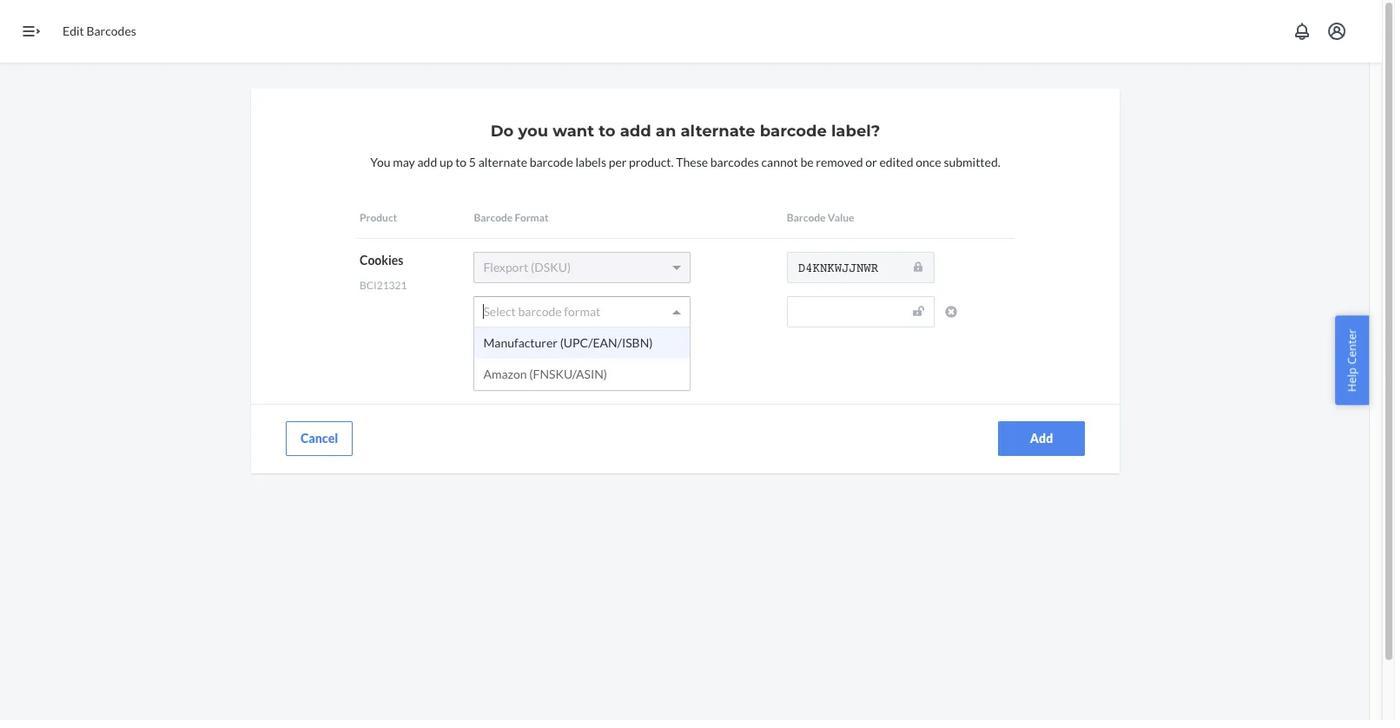 Task type: locate. For each thing, give the bounding box(es) containing it.
0 vertical spatial add
[[497, 342, 516, 355]]

(fnsku/asin)
[[530, 367, 608, 382]]

add
[[497, 342, 516, 355], [1031, 431, 1054, 446]]

0 horizontal spatial to
[[456, 155, 467, 169]]

you
[[518, 122, 549, 141]]

edit barcodes
[[63, 23, 136, 38]]

0 vertical spatial to
[[599, 122, 616, 141]]

edit
[[63, 23, 84, 38]]

0 vertical spatial alternate
[[681, 122, 756, 141]]

1 horizontal spatial to
[[599, 122, 616, 141]]

lock alt image
[[914, 260, 923, 273]]

[object object] option
[[475, 328, 690, 359], [475, 359, 690, 390]]

0 horizontal spatial barcode
[[474, 211, 513, 224]]

barcodes
[[711, 155, 760, 169]]

2 vertical spatial alternate
[[518, 342, 563, 355]]

flexport (dsku)
[[484, 260, 571, 275]]

add for add
[[1031, 431, 1054, 446]]

you may add up to 5 alternate barcode labels per product. these barcodes cannot be removed or edited once submitted.
[[371, 155, 1001, 169]]

alternate up amazon (fnsku/asin)
[[518, 342, 563, 355]]

cancel button
[[286, 422, 353, 456]]

select barcode format
[[484, 304, 601, 319]]

product.
[[629, 155, 674, 169]]

format
[[564, 304, 601, 319]]

select
[[484, 304, 516, 319]]

to
[[599, 122, 616, 141], [456, 155, 467, 169]]

barcode
[[760, 122, 827, 141], [530, 155, 573, 169], [518, 304, 562, 319], [565, 342, 604, 355]]

help center
[[1345, 329, 1361, 392]]

up
[[440, 155, 453, 169]]

None text field
[[787, 252, 935, 283], [787, 296, 935, 328], [787, 252, 935, 283], [787, 296, 935, 328]]

[object object] option down manufacturer (upc/ean/isbn)
[[475, 359, 690, 390]]

None field
[[484, 297, 488, 329]]

0 horizontal spatial add
[[497, 342, 516, 355]]

once
[[916, 155, 942, 169]]

alternate for 5
[[479, 155, 528, 169]]

barcode left 'value'
[[787, 211, 826, 224]]

[object object] option down format on the top left of page
[[475, 328, 690, 359]]

add alternate barcode
[[497, 342, 604, 355]]

0 horizontal spatial add
[[418, 155, 437, 169]]

1 barcode from the left
[[474, 211, 513, 224]]

add for add alternate barcode
[[497, 342, 516, 355]]

0 vertical spatial add
[[620, 122, 652, 141]]

amazon
[[484, 367, 527, 382]]

label?
[[832, 122, 881, 141]]

barcode up "(fnsku/asin)"
[[565, 342, 604, 355]]

lock open alt image
[[913, 305, 925, 317]]

[object object] option containing manufacturer (upc/ean/isbn)
[[475, 328, 690, 359]]

add alternate barcode button
[[474, 341, 604, 356]]

these
[[676, 155, 708, 169]]

add left "up"
[[418, 155, 437, 169]]

barcode format
[[474, 211, 549, 224]]

be
[[801, 155, 814, 169]]

list box
[[475, 328, 690, 390]]

1 horizontal spatial add
[[1031, 431, 1054, 446]]

1 horizontal spatial barcode
[[787, 211, 826, 224]]

barcode left format
[[474, 211, 513, 224]]

alternate
[[681, 122, 756, 141], [479, 155, 528, 169], [518, 342, 563, 355]]

plus circle image
[[474, 341, 490, 356]]

cookies
[[360, 253, 404, 268]]

manufacturer
[[484, 335, 558, 350]]

[object object] option containing amazon (fnsku/asin)
[[475, 359, 690, 390]]

1 vertical spatial add
[[1031, 431, 1054, 446]]

1 horizontal spatial add
[[620, 122, 652, 141]]

you
[[371, 155, 391, 169]]

open notifications image
[[1292, 21, 1313, 42]]

to left 5
[[456, 155, 467, 169]]

barcode inside add alternate barcode button
[[565, 342, 604, 355]]

alternate right 5
[[479, 155, 528, 169]]

alternate for an
[[681, 122, 756, 141]]

add
[[620, 122, 652, 141], [418, 155, 437, 169]]

1 [object object] option from the top
[[475, 328, 690, 359]]

alternate up the barcodes
[[681, 122, 756, 141]]

do you want to add an alternate barcode label?
[[491, 122, 881, 141]]

cancel
[[301, 431, 338, 446]]

2 [object object] option from the top
[[475, 359, 690, 390]]

add left an
[[620, 122, 652, 141]]

1 vertical spatial alternate
[[479, 155, 528, 169]]

to up per
[[599, 122, 616, 141]]

2 barcode from the left
[[787, 211, 826, 224]]

barcode
[[474, 211, 513, 224], [787, 211, 826, 224]]



Task type: describe. For each thing, give the bounding box(es) containing it.
help center button
[[1336, 316, 1370, 405]]

(dsku)
[[531, 260, 571, 275]]

removed
[[816, 155, 864, 169]]

format
[[515, 211, 549, 224]]

manufacturer (upc/ean/isbn)
[[484, 335, 653, 350]]

product
[[360, 211, 397, 224]]

open account menu image
[[1327, 21, 1348, 42]]

submitted.
[[944, 155, 1001, 169]]

barcode for barcode value
[[787, 211, 826, 224]]

cannot
[[762, 155, 799, 169]]

1 vertical spatial add
[[418, 155, 437, 169]]

barcode up manufacturer
[[518, 304, 562, 319]]

flexport
[[484, 260, 529, 275]]

alternate inside button
[[518, 342, 563, 355]]

barcode up "cannot"
[[760, 122, 827, 141]]

value
[[828, 211, 855, 224]]

an
[[656, 122, 677, 141]]

1 vertical spatial to
[[456, 155, 467, 169]]

(upc/ean/isbn)
[[560, 335, 653, 350]]

center
[[1345, 329, 1361, 364]]

barcode down you
[[530, 155, 573, 169]]

want
[[553, 122, 595, 141]]

help
[[1345, 367, 1361, 392]]

5
[[469, 155, 476, 169]]

do
[[491, 122, 514, 141]]

per
[[609, 155, 627, 169]]

barcodes
[[86, 23, 136, 38]]

may
[[393, 155, 415, 169]]

edited
[[880, 155, 914, 169]]

bci21321
[[360, 279, 407, 292]]

amazon (fnsku/asin)
[[484, 367, 608, 382]]

add button
[[999, 422, 1086, 456]]

open navigation image
[[21, 21, 42, 42]]

or
[[866, 155, 878, 169]]

barcode value
[[787, 211, 855, 224]]

times circle image
[[945, 306, 958, 318]]

list box containing manufacturer (upc/ean/isbn)
[[475, 328, 690, 390]]

barcode for barcode format
[[474, 211, 513, 224]]

labels
[[576, 155, 607, 169]]



Task type: vqa. For each thing, say whether or not it's contained in the screenshot.
(DSKU) on the top of the page
yes



